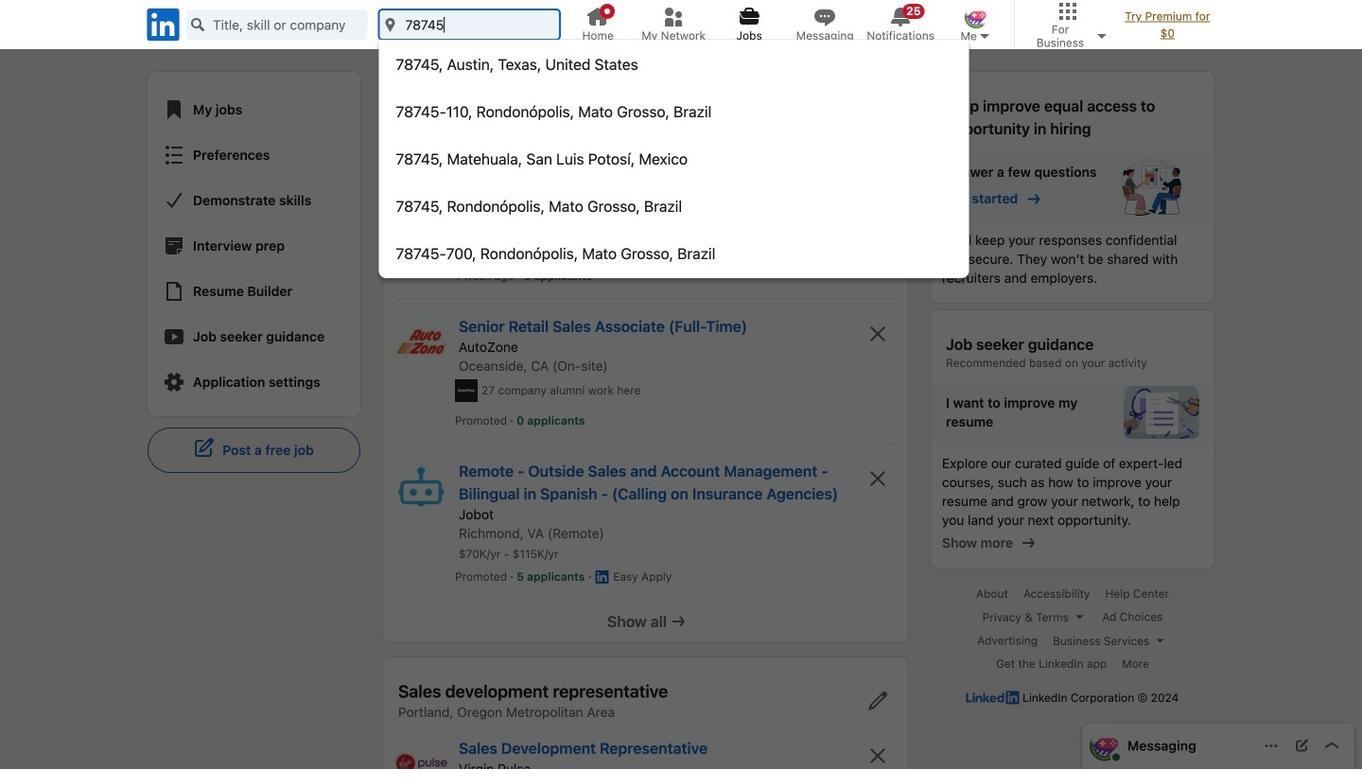 Task type: vqa. For each thing, say whether or not it's contained in the screenshot.
the bottom and
no



Task type: describe. For each thing, give the bounding box(es) containing it.
dismiss job image for virgin pulse logo
[[867, 745, 889, 767]]

jobot logo image
[[395, 460, 448, 513]]

for business image
[[1095, 28, 1110, 44]]

small image
[[977, 28, 992, 44]]

custom image
[[190, 17, 205, 32]]

4 option from the top
[[379, 184, 970, 229]]

2 option from the top
[[379, 89, 970, 134]]

top job picks for you element
[[383, 136, 908, 600]]

Search by title, skill, or company text field
[[186, 9, 368, 40]]

3 option from the top
[[379, 136, 970, 182]]

fedex office logo image
[[395, 151, 448, 204]]

virgin pulse logo image
[[395, 737, 448, 769]]

5 option from the top
[[379, 231, 970, 276]]

autozone logo image
[[395, 315, 448, 368]]



Task type: locate. For each thing, give the bounding box(es) containing it.
0 vertical spatial dismiss job image
[[867, 467, 889, 490]]

1 option from the top
[[379, 42, 970, 87]]

0 vertical spatial ruby anderson image
[[965, 6, 988, 28]]

ruby anderson image
[[965, 6, 988, 28], [1090, 731, 1120, 761]]

1 dismiss job image from the top
[[867, 467, 889, 490]]

1 horizontal spatial ruby anderson image
[[1090, 731, 1120, 761]]

option
[[379, 42, 970, 87], [379, 89, 970, 134], [379, 136, 970, 182], [379, 184, 970, 229], [379, 231, 970, 276]]

dismiss job image for jobot logo
[[867, 467, 889, 490]]

linkedin image
[[144, 5, 183, 44], [144, 5, 183, 44], [967, 691, 1020, 704], [967, 691, 1020, 704]]

0 horizontal spatial ruby anderson image
[[965, 6, 988, 28]]

1 vertical spatial dismiss job image
[[867, 745, 889, 767]]

2 dismiss job image from the top
[[867, 745, 889, 767]]

City, state, or zip code text field
[[379, 9, 560, 40]]

dismiss job image
[[867, 323, 889, 345]]

1 vertical spatial ruby anderson image
[[1090, 731, 1120, 761]]

dismiss job image inside the top job picks for you element
[[867, 467, 889, 490]]

dismiss job image
[[867, 467, 889, 490], [867, 745, 889, 767]]



